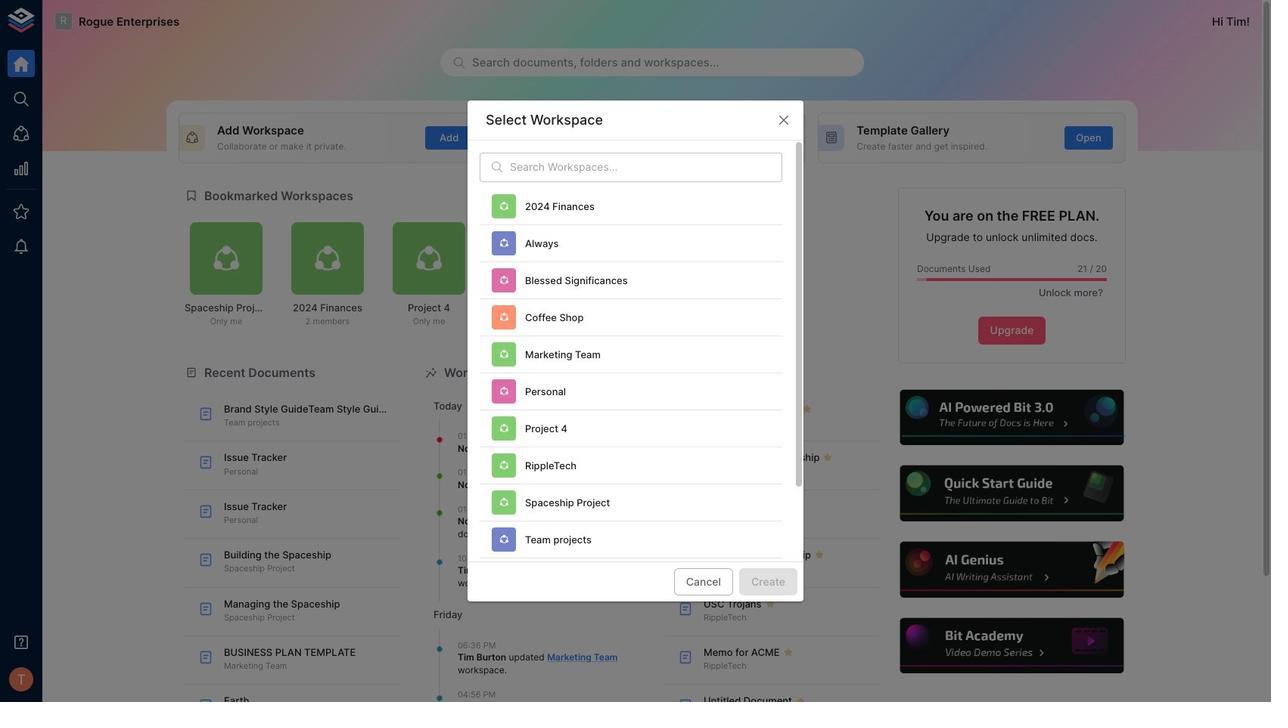 Task type: describe. For each thing, give the bounding box(es) containing it.
1 help image from the top
[[898, 388, 1126, 448]]

2 help image from the top
[[898, 464, 1126, 524]]

4 help image from the top
[[898, 617, 1126, 677]]



Task type: vqa. For each thing, say whether or not it's contained in the screenshot.
Workspace corresponding to Create Workspace Learn More
no



Task type: locate. For each thing, give the bounding box(es) containing it.
help image
[[898, 388, 1126, 448], [898, 464, 1126, 524], [898, 540, 1126, 601], [898, 617, 1126, 677]]

dialog
[[468, 100, 804, 639]]

Search Workspaces... text field
[[510, 153, 782, 182]]

3 help image from the top
[[898, 540, 1126, 601]]



